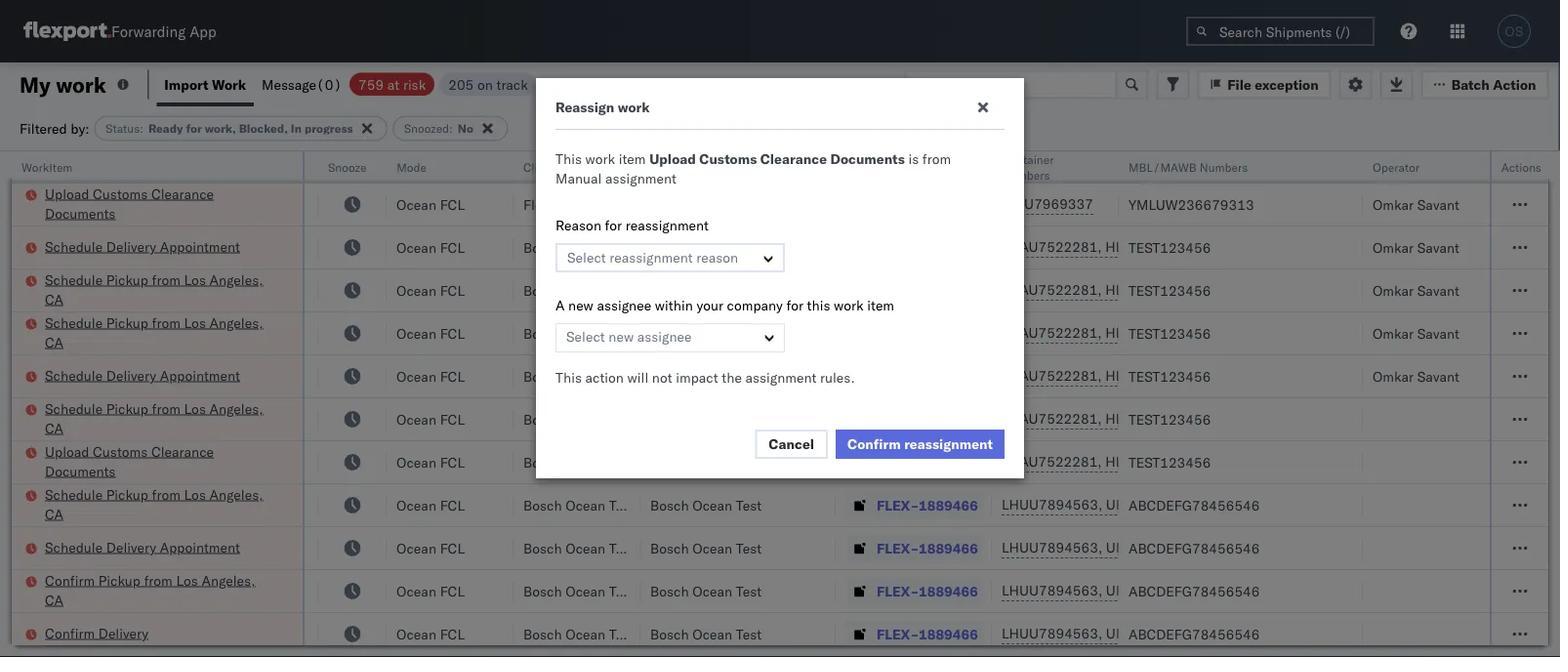 Task type: locate. For each thing, give the bounding box(es) containing it.
7 11:59 from the top
[[113, 540, 151, 557]]

fcl for 3rd schedule pickup from los angeles, ca button from the top
[[440, 411, 465, 428]]

1846748 down confirm reassignment
[[919, 454, 978, 471]]

confirm reassignment
[[848, 436, 993, 453]]

test123456
[[1129, 239, 1211, 256], [1129, 282, 1211, 299], [1129, 325, 1211, 342], [1129, 368, 1211, 385], [1129, 411, 1211, 428], [1129, 454, 1211, 471]]

within
[[655, 297, 693, 314]]

1 vertical spatial select
[[566, 328, 605, 345]]

item up flexport demo consignee
[[619, 150, 646, 167]]

delivery inside confirm delivery link
[[98, 624, 149, 642]]

2022 for 4th schedule pickup from los angeles, ca button from the top of the page
[[266, 497, 300, 514]]

pst, up "6:00 am pst, dec 24, 2022"
[[171, 582, 201, 600]]

3 11:59 from the top
[[113, 325, 151, 342]]

ca
[[45, 291, 63, 308], [45, 333, 63, 351], [45, 419, 63, 436], [45, 505, 63, 522], [45, 591, 63, 608]]

for left this at the right top of page
[[787, 297, 804, 314]]

0 horizontal spatial new
[[568, 297, 594, 314]]

confirm for confirm reassignment
[[848, 436, 901, 453]]

pst, down '4:00 pm pst, dec 23, 2022'
[[172, 625, 202, 643]]

am right the 12:00
[[155, 196, 177, 213]]

numbers up ymluw236679313 on the top right
[[1200, 160, 1248, 174]]

appointment up 11:00 pm pst, nov 8, 2022
[[160, 367, 240, 384]]

pm for 1st schedule pickup from los angeles, ca button
[[155, 282, 176, 299]]

confirm left 6:00
[[45, 624, 95, 642]]

759
[[358, 76, 384, 93]]

select
[[567, 249, 606, 266], [566, 328, 605, 345]]

bosch
[[523, 239, 562, 256], [650, 239, 689, 256], [523, 282, 562, 299], [650, 282, 689, 299], [523, 325, 562, 342], [650, 325, 689, 342], [523, 368, 562, 385], [650, 368, 689, 385], [523, 411, 562, 428], [650, 411, 689, 428], [523, 454, 562, 471], [650, 454, 689, 471], [523, 497, 562, 514], [650, 497, 689, 514], [523, 540, 562, 557], [650, 540, 689, 557], [523, 582, 562, 600], [650, 582, 689, 600], [523, 625, 562, 643], [650, 625, 689, 643]]

4 schedule from the top
[[45, 367, 103, 384]]

1 vertical spatial upload customs clearance documents
[[45, 443, 214, 479]]

hlxu6269489, for 3rd schedule pickup from los angeles, ca button from the top
[[1106, 410, 1206, 427]]

flex-1889466
[[877, 497, 978, 514], [877, 540, 978, 557], [877, 582, 978, 600], [877, 625, 978, 643]]

0 vertical spatial assignee
[[597, 297, 652, 314]]

hlxu6269489, for 1st schedule pickup from los angeles, ca button
[[1106, 281, 1206, 298]]

6 ceau7522281, from the top
[[1002, 453, 1102, 470]]

schedule delivery appointment for 1st schedule delivery appointment link
[[45, 238, 240, 255]]

file exception button
[[1197, 70, 1332, 99], [1197, 70, 1332, 99]]

5 4, from the top
[[243, 411, 255, 428]]

flex-1889466 button
[[846, 492, 982, 519], [846, 492, 982, 519], [846, 535, 982, 562], [846, 535, 982, 562], [846, 578, 982, 605], [846, 578, 982, 605], [846, 621, 982, 648], [846, 621, 982, 648]]

pm
[[155, 239, 176, 256], [155, 282, 176, 299], [155, 325, 176, 342], [155, 368, 176, 385], [155, 411, 176, 428], [155, 454, 176, 471], [155, 497, 176, 514], [155, 540, 176, 557], [146, 582, 168, 600]]

consignee inside button
[[650, 160, 707, 174]]

item right this at the right top of page
[[867, 297, 895, 314]]

11 ocean fcl from the top
[[396, 625, 465, 643]]

schedule delivery appointment link down the 12:00
[[45, 237, 240, 256]]

10 ocean fcl from the top
[[396, 582, 465, 600]]

action
[[585, 369, 624, 386]]

3 omkar from the top
[[1373, 282, 1414, 299]]

confirm up confirm delivery
[[45, 572, 95, 589]]

ceau7522281,
[[1002, 238, 1102, 255], [1002, 281, 1102, 298], [1002, 324, 1102, 341], [1002, 367, 1102, 384], [1002, 410, 1102, 427], [1002, 453, 1102, 470]]

12:00 am pdt, aug 19, 2022
[[113, 196, 303, 213]]

resize handle column header for the deadline button
[[295, 151, 318, 657]]

: for snoozed
[[449, 121, 453, 136]]

7 schedule from the top
[[45, 539, 103, 556]]

flex-1846748 up confirm reassignment
[[877, 411, 978, 428]]

schedule pickup from los angeles, ca button
[[45, 270, 277, 311], [45, 313, 277, 354], [45, 399, 277, 440], [45, 485, 277, 526]]

appointment for 2nd schedule delivery appointment link
[[160, 367, 240, 384]]

resize handle column header for container numbers button
[[1096, 151, 1119, 657]]

2 hlxu8034992 from the top
[[1209, 281, 1305, 298]]

dec left 24,
[[205, 625, 231, 643]]

flex-1846748
[[877, 411, 978, 428], [877, 454, 978, 471]]

delivery for first schedule delivery appointment button from the top
[[106, 238, 156, 255]]

3 lhuu7894563, uetu5238478 from the top
[[1002, 582, 1201, 599]]

clearance left flex
[[760, 150, 827, 167]]

1 vertical spatial clearance
[[151, 185, 214, 202]]

resize handle column header
[[279, 151, 303, 657], [295, 151, 318, 657], [363, 151, 387, 657], [490, 151, 514, 657], [617, 151, 641, 657], [812, 151, 836, 657], [969, 151, 992, 657], [1096, 151, 1119, 657], [1340, 151, 1363, 657], [1467, 151, 1490, 657], [1525, 151, 1549, 657]]

24,
[[234, 625, 256, 643]]

2 vertical spatial schedule delivery appointment
[[45, 539, 240, 556]]

3 1889466 from the top
[[919, 582, 978, 600]]

0 vertical spatial schedule delivery appointment link
[[45, 237, 240, 256]]

my work
[[20, 71, 106, 98]]

test123456 for 3rd schedule pickup from los angeles, ca button from the top
[[1129, 411, 1211, 428]]

2 upload customs clearance documents from the top
[[45, 443, 214, 479]]

11 fcl from the top
[[440, 625, 465, 643]]

ca inside confirm pickup from los angeles, ca
[[45, 591, 63, 608]]

delivery up "11:00" at the bottom
[[106, 367, 156, 384]]

schedule delivery appointment
[[45, 238, 240, 255], [45, 367, 240, 384], [45, 539, 240, 556]]

1 vertical spatial am
[[146, 625, 169, 643]]

12:00
[[113, 196, 151, 213]]

3 omkar savant from the top
[[1373, 282, 1460, 299]]

0 vertical spatial schedule delivery appointment button
[[45, 237, 240, 258]]

work inside this work item upload customs clearance documents is from manual assignment
[[585, 150, 615, 167]]

pm for 3rd schedule pickup from los angeles, ca button from the top
[[155, 411, 176, 428]]

numbers inside container numbers
[[1002, 167, 1050, 182]]

upload left "11:00" at the bottom
[[45, 443, 89, 460]]

2022 for 1st schedule pickup from los angeles, ca button
[[259, 282, 293, 299]]

1 vertical spatial confirm
[[45, 572, 95, 589]]

my
[[20, 71, 51, 98]]

lhuu7894563, uetu5238478
[[1002, 496, 1201, 513], [1002, 539, 1201, 556], [1002, 582, 1201, 599], [1002, 625, 1201, 642]]

11:59 pm pst, dec 13, 2022 down 11:00 pm pst, nov 8, 2022
[[113, 497, 300, 514]]

1 vertical spatial schedule delivery appointment
[[45, 367, 240, 384]]

0 vertical spatial schedule delivery appointment
[[45, 238, 240, 255]]

1 horizontal spatial new
[[609, 328, 634, 345]]

work right this at the right top of page
[[834, 297, 864, 314]]

13,
[[242, 497, 263, 514], [242, 540, 263, 557]]

flexport. image
[[23, 21, 111, 41]]

3 lhuu7894563, from the top
[[1002, 582, 1103, 599]]

4 lhuu7894563, uetu5238478 from the top
[[1002, 625, 1201, 642]]

upload for 11:00 pm pst, nov 8, 2022
[[45, 443, 89, 460]]

1 uetu5238478 from the top
[[1106, 496, 1201, 513]]

los
[[184, 271, 206, 288], [184, 314, 206, 331], [184, 400, 206, 417], [184, 486, 206, 503], [176, 572, 198, 589]]

pst, left the 8,
[[180, 454, 209, 471]]

reassignment
[[626, 217, 709, 234], [610, 249, 693, 266], [904, 436, 993, 453]]

0 vertical spatial 13,
[[242, 497, 263, 514]]

work up by: on the left
[[56, 71, 106, 98]]

hlxu8034992 for 1st schedule pickup from los angeles, ca button
[[1209, 281, 1305, 298]]

a
[[556, 297, 565, 314]]

angeles, inside confirm pickup from los angeles, ca
[[202, 572, 255, 589]]

3 4, from the top
[[243, 325, 255, 342]]

ocean fcl for confirm delivery button at the bottom left of page
[[396, 625, 465, 643]]

0 horizontal spatial :
[[140, 121, 143, 136]]

13, down the 8,
[[242, 497, 263, 514]]

schedule pickup from los angeles, ca for schedule pickup from los angeles, ca link related to 3rd schedule pickup from los angeles, ca button from the top
[[45, 400, 263, 436]]

ceau7522281, hlxu6269489, hlxu8034992 for 1st schedule pickup from los angeles, ca button
[[1002, 281, 1305, 298]]

2 vertical spatial upload
[[45, 443, 89, 460]]

7 ocean fcl from the top
[[396, 454, 465, 471]]

pst, down 11:00 pm pst, nov 8, 2022
[[180, 497, 209, 514]]

3 fcl from the top
[[440, 282, 465, 299]]

new up action
[[609, 328, 634, 345]]

lhuu7894563, for confirm pickup from los angeles, ca
[[1002, 582, 1103, 599]]

1 schedule pickup from los angeles, ca from the top
[[45, 271, 263, 308]]

workitem
[[21, 160, 73, 174]]

1 schedule pickup from los angeles, ca link from the top
[[45, 270, 277, 309]]

1 omkar savant from the top
[[1373, 196, 1460, 213]]

4 savant from the top
[[1418, 325, 1460, 342]]

schedule delivery appointment up "11:00" at the bottom
[[45, 367, 240, 384]]

0 vertical spatial confirm
[[848, 436, 901, 453]]

1846748 for 11:59 pm pdt, nov 4, 2022
[[919, 411, 978, 428]]

2 flex-1846748 from the top
[[877, 454, 978, 471]]

0 vertical spatial appointment
[[160, 238, 240, 255]]

0 vertical spatial documents
[[830, 150, 905, 167]]

documents
[[830, 150, 905, 167], [45, 205, 116, 222], [45, 462, 116, 479]]

1 upload customs clearance documents from the top
[[45, 185, 214, 222]]

delivery down 4:00
[[98, 624, 149, 642]]

1 vertical spatial 1846748
[[919, 454, 978, 471]]

0 vertical spatial item
[[619, 150, 646, 167]]

1 horizontal spatial item
[[867, 297, 895, 314]]

mbl/mawb numbers
[[1129, 160, 1248, 174]]

demo
[[578, 196, 614, 213]]

ceau7522281, hlxu6269489, hlxu8034992
[[1002, 238, 1305, 255], [1002, 281, 1305, 298], [1002, 324, 1305, 341], [1002, 367, 1305, 384], [1002, 410, 1305, 427], [1002, 453, 1305, 470]]

os
[[1505, 24, 1524, 39]]

reassignment for select
[[610, 249, 693, 266]]

customs
[[699, 150, 757, 167], [93, 185, 148, 202], [93, 443, 148, 460]]

1 vertical spatial 13,
[[242, 540, 263, 557]]

: left ready
[[140, 121, 143, 136]]

schedule pickup from los angeles, ca link
[[45, 270, 277, 309], [45, 313, 277, 352], [45, 399, 277, 438], [45, 485, 277, 524]]

by:
[[71, 120, 89, 137]]

reason for reassignment
[[556, 217, 709, 234]]

2 uetu5238478 from the top
[[1106, 539, 1201, 556]]

mbl/mawb
[[1129, 160, 1197, 174]]

ceau7522281, for 3rd schedule pickup from los angeles, ca button from the top
[[1002, 410, 1102, 427]]

4 uetu5238478 from the top
[[1106, 625, 1201, 642]]

1 vertical spatial upload customs clearance documents button
[[45, 442, 277, 483]]

: left no
[[449, 121, 453, 136]]

progress
[[305, 121, 353, 136]]

1 vertical spatial upload customs clearance documents link
[[45, 442, 277, 481]]

assignee up select new assignee
[[597, 297, 652, 314]]

1889466
[[919, 497, 978, 514], [919, 540, 978, 557], [919, 582, 978, 600], [919, 625, 978, 643]]

numbers inside "button"
[[1200, 160, 1248, 174]]

4 abcdefg78456546 from the top
[[1129, 625, 1260, 643]]

appointment down 12:00 am pdt, aug 19, 2022
[[160, 238, 240, 255]]

1 omkar from the top
[[1373, 196, 1414, 213]]

work right "reassign" at the top of page
[[618, 99, 650, 116]]

pst, for confirm pickup from los angeles, ca
[[171, 582, 201, 600]]

2 ceau7522281, hlxu6269489, hlxu8034992 from the top
[[1002, 281, 1305, 298]]

upload customs clearance documents link
[[45, 184, 277, 223], [45, 442, 277, 481]]

schedule delivery appointment up confirm pickup from los angeles, ca
[[45, 539, 240, 556]]

work up manual at the top left of the page
[[585, 150, 615, 167]]

angeles, for schedule pickup from los angeles, ca link related to 3rd schedule pickup from los angeles, ca button from the top
[[209, 400, 263, 417]]

test123456 for 1st schedule pickup from los angeles, ca button
[[1129, 282, 1211, 299]]

los for 1st schedule pickup from los angeles, ca button
[[184, 271, 206, 288]]

8 resize handle column header from the left
[[1096, 151, 1119, 657]]

3 appointment from the top
[[160, 539, 240, 556]]

clearance down the deadline button
[[151, 185, 214, 202]]

0 horizontal spatial assignment
[[605, 170, 677, 187]]

2 schedule pickup from los angeles, ca link from the top
[[45, 313, 277, 352]]

schedule delivery appointment down the 12:00
[[45, 238, 240, 255]]

ca for 1st schedule pickup from los angeles, ca button
[[45, 291, 63, 308]]

3 uetu5238478 from the top
[[1106, 582, 1201, 599]]

6 11:59 from the top
[[113, 497, 151, 514]]

11:59 pm pst, dec 13, 2022 up '4:00 pm pst, dec 23, 2022'
[[113, 540, 300, 557]]

delivery up 4:00
[[106, 539, 156, 556]]

5 ceau7522281, from the top
[[1002, 410, 1102, 427]]

abcdefg78456546 for confirm delivery
[[1129, 625, 1260, 643]]

0 vertical spatial clearance
[[760, 150, 827, 167]]

numbers down container
[[1002, 167, 1050, 182]]

2 ca from the top
[[45, 333, 63, 351]]

for left work, at the top left of the page
[[186, 121, 202, 136]]

2 horizontal spatial for
[[787, 297, 804, 314]]

status : ready for work, blocked, in progress
[[106, 121, 353, 136]]

4, for schedule pickup from los angeles, ca link related to 3rd schedule pickup from los angeles, ca button from the top
[[243, 411, 255, 428]]

new right the a
[[568, 297, 594, 314]]

2 vertical spatial schedule delivery appointment button
[[45, 538, 240, 559]]

3 ceau7522281, from the top
[[1002, 324, 1102, 341]]

mode
[[396, 160, 426, 174]]

1 schedule delivery appointment button from the top
[[45, 237, 240, 258]]

work
[[212, 76, 246, 93]]

0 vertical spatial for
[[186, 121, 202, 136]]

11:59 pm pdt, nov 4, 2022 for 3rd schedule pickup from los angeles, ca button from the bottom of the page
[[113, 325, 293, 342]]

3 schedule pickup from los angeles, ca from the top
[[45, 400, 263, 436]]

clearance left the 8,
[[151, 443, 214, 460]]

2022 for confirm delivery button at the bottom left of page
[[259, 625, 293, 643]]

3 resize handle column header from the left
[[363, 151, 387, 657]]

from for schedule pickup from los angeles, ca link associated with 1st schedule pickup from los angeles, ca button
[[152, 271, 181, 288]]

appointment up '4:00 pm pst, dec 23, 2022'
[[160, 539, 240, 556]]

5 schedule from the top
[[45, 400, 103, 417]]

flex
[[846, 160, 868, 174]]

0 vertical spatial customs
[[699, 150, 757, 167]]

dec left 23,
[[204, 582, 230, 600]]

2 vertical spatial documents
[[45, 462, 116, 479]]

1 vertical spatial flex-1846748
[[877, 454, 978, 471]]

0 vertical spatial this
[[556, 150, 582, 167]]

numbers
[[1200, 160, 1248, 174], [1002, 167, 1050, 182]]

work for this
[[585, 150, 615, 167]]

4, for schedule pickup from los angeles, ca link associated with 1st schedule pickup from los angeles, ca button
[[243, 282, 255, 299]]

1 vertical spatial upload
[[45, 185, 89, 202]]

ca for 3rd schedule pickup from los angeles, ca button from the bottom of the page
[[45, 333, 63, 351]]

1 lhuu7894563, from the top
[[1002, 496, 1103, 513]]

flex-1889466 for confirm pickup from los angeles, ca
[[877, 582, 978, 600]]

app
[[190, 22, 216, 41]]

select down reason
[[567, 249, 606, 266]]

ready
[[148, 121, 183, 136]]

this inside this work item upload customs clearance documents is from manual assignment
[[556, 150, 582, 167]]

2 vertical spatial reassignment
[[904, 436, 993, 453]]

0 vertical spatial assignment
[[605, 170, 677, 187]]

2 upload customs clearance documents button from the top
[[45, 442, 277, 483]]

schedule pickup from los angeles, ca for schedule pickup from los angeles, ca link associated with 4th schedule pickup from los angeles, ca button from the top of the page
[[45, 486, 263, 522]]

0 vertical spatial consignee
[[650, 160, 707, 174]]

:
[[140, 121, 143, 136], [449, 121, 453, 136]]

am right 6:00
[[146, 625, 169, 643]]

5 ocean fcl from the top
[[396, 368, 465, 385]]

3 hlxu8034992 from the top
[[1209, 324, 1305, 341]]

this left action
[[556, 369, 582, 386]]

6 ocean fcl from the top
[[396, 411, 465, 428]]

4 11:59 pm pdt, nov 4, 2022 from the top
[[113, 368, 293, 385]]

confirm down 'rules.'
[[848, 436, 901, 453]]

os button
[[1492, 9, 1537, 54]]

resize handle column header for flex id 'button'
[[969, 151, 992, 657]]

new
[[568, 297, 594, 314], [609, 328, 634, 345]]

4 schedule pickup from los angeles, ca from the top
[[45, 486, 263, 522]]

lhuu7894563, uetu5238478 for schedule pickup from los angeles, ca
[[1002, 496, 1201, 513]]

1 fcl from the top
[[440, 196, 465, 213]]

los for 3rd schedule pickup from los angeles, ca button from the top
[[184, 400, 206, 417]]

0 vertical spatial flex-1846748
[[877, 411, 978, 428]]

work for my
[[56, 71, 106, 98]]

lhuu7894563, uetu5238478 for confirm delivery
[[1002, 625, 1201, 642]]

los inside confirm pickup from los angeles, ca
[[176, 572, 198, 589]]

aug
[[215, 196, 241, 213]]

workitem button
[[12, 155, 283, 175]]

file exception
[[1228, 76, 1319, 93]]

confirm delivery button
[[45, 623, 149, 645]]

flex-1846748 button
[[846, 406, 982, 433], [846, 406, 982, 433], [846, 449, 982, 476], [846, 449, 982, 476]]

item inside this work item upload customs clearance documents is from manual assignment
[[619, 150, 646, 167]]

2 vertical spatial clearance
[[151, 443, 214, 460]]

lhuu7894563,
[[1002, 496, 1103, 513], [1002, 539, 1103, 556], [1002, 582, 1103, 599], [1002, 625, 1103, 642]]

schedule delivery appointment button up confirm pickup from los angeles, ca
[[45, 538, 240, 559]]

numbers for container numbers
[[1002, 167, 1050, 182]]

1 horizontal spatial assignment
[[746, 369, 817, 386]]

savant for upload customs clearance documents button related to am
[[1418, 196, 1460, 213]]

1 vertical spatial customs
[[93, 185, 148, 202]]

clearance inside this work item upload customs clearance documents is from manual assignment
[[760, 150, 827, 167]]

omkar savant for 3rd schedule pickup from los angeles, ca button from the bottom of the page schedule pickup from los angeles, ca link
[[1373, 325, 1460, 342]]

abcdefg78456546
[[1129, 497, 1260, 514], [1129, 540, 1260, 557], [1129, 582, 1260, 600], [1129, 625, 1260, 643]]

schedule pickup from los angeles, ca for schedule pickup from los angeles, ca link associated with 1st schedule pickup from los angeles, ca button
[[45, 271, 263, 308]]

hlxu8034992 for 3rd schedule pickup from los angeles, ca button from the bottom of the page
[[1209, 324, 1305, 341]]

confirm delivery
[[45, 624, 149, 642]]

6 hlxu6269489, from the top
[[1106, 453, 1206, 470]]

2 vertical spatial appointment
[[160, 539, 240, 556]]

3 ceau7522281, hlxu6269489, hlxu8034992 from the top
[[1002, 324, 1305, 341]]

2 omkar from the top
[[1373, 239, 1414, 256]]

lhuu7894563, for confirm delivery
[[1002, 625, 1103, 642]]

upload customs clearance documents button for am
[[45, 184, 277, 225]]

nov for 3rd schedule pickup from los angeles, ca button from the bottom of the page
[[214, 325, 239, 342]]

ceau7522281, hlxu6269489, hlxu8034992 for upload customs clearance documents button for pm
[[1002, 453, 1305, 470]]

upload customs clearance documents button
[[45, 184, 277, 225], [45, 442, 277, 483]]

4 1889466 from the top
[[919, 625, 978, 643]]

delivery down the 12:00
[[106, 238, 156, 255]]

2 vertical spatial customs
[[93, 443, 148, 460]]

appointment
[[160, 238, 240, 255], [160, 367, 240, 384], [160, 539, 240, 556]]

0 vertical spatial 1846748
[[919, 411, 978, 428]]

fcl
[[440, 196, 465, 213], [440, 239, 465, 256], [440, 282, 465, 299], [440, 325, 465, 342], [440, 368, 465, 385], [440, 411, 465, 428], [440, 454, 465, 471], [440, 497, 465, 514], [440, 540, 465, 557], [440, 582, 465, 600], [440, 625, 465, 643]]

1846748 up confirm reassignment
[[919, 411, 978, 428]]

new for select
[[609, 328, 634, 345]]

upload customs clearance documents
[[45, 185, 214, 222], [45, 443, 214, 479]]

0 horizontal spatial item
[[619, 150, 646, 167]]

4 ceau7522281, hlxu6269489, hlxu8034992 from the top
[[1002, 367, 1305, 384]]

assignee
[[597, 297, 652, 314], [637, 328, 692, 345]]

0 vertical spatial upload customs clearance documents
[[45, 185, 214, 222]]

13, up 23,
[[242, 540, 263, 557]]

1 appointment from the top
[[160, 238, 240, 255]]

assignee down the within
[[637, 328, 692, 345]]

5 ceau7522281, hlxu6269489, hlxu8034992 from the top
[[1002, 410, 1305, 427]]

container numbers button
[[992, 147, 1100, 183]]

5 resize handle column header from the left
[[617, 151, 641, 657]]

2 omkar savant from the top
[[1373, 239, 1460, 256]]

from inside confirm pickup from los angeles, ca
[[144, 572, 173, 589]]

2 vertical spatial confirm
[[45, 624, 95, 642]]

1 vertical spatial appointment
[[160, 367, 240, 384]]

1 horizontal spatial for
[[605, 217, 622, 234]]

upload down workitem
[[45, 185, 89, 202]]

fcl for 3rd schedule pickup from los angeles, ca button from the bottom of the page
[[440, 325, 465, 342]]

hlxu6269489, for upload customs clearance documents button for pm
[[1106, 453, 1206, 470]]

5 fcl from the top
[[440, 368, 465, 385]]

0 vertical spatial 11:59 pm pst, dec 13, 2022
[[113, 497, 300, 514]]

1 11:59 pm pdt, nov 4, 2022 from the top
[[113, 239, 293, 256]]

0 horizontal spatial numbers
[[1002, 167, 1050, 182]]

ca for confirm pickup from los angeles, ca button
[[45, 591, 63, 608]]

for down flexport demo consignee
[[605, 217, 622, 234]]

schedule for 1st schedule pickup from los angeles, ca button
[[45, 271, 103, 288]]

4 hlxu6269489, from the top
[[1106, 367, 1206, 384]]

3 hlxu6269489, from the top
[[1106, 324, 1206, 341]]

1 horizontal spatial numbers
[[1200, 160, 1248, 174]]

7 resize handle column header from the left
[[969, 151, 992, 657]]

schedule delivery appointment link up confirm pickup from los angeles, ca
[[45, 538, 240, 557]]

reassignment inside button
[[904, 436, 993, 453]]

hlxu8034992
[[1209, 238, 1305, 255], [1209, 281, 1305, 298], [1209, 324, 1305, 341], [1209, 367, 1305, 384], [1209, 410, 1305, 427], [1209, 453, 1305, 470]]

your
[[697, 297, 724, 314]]

1 vertical spatial reassignment
[[610, 249, 693, 266]]

2 vertical spatial schedule delivery appointment link
[[45, 538, 240, 557]]

hlxu8034992 for upload customs clearance documents button for pm
[[1209, 453, 1305, 470]]

omkar savant
[[1373, 196, 1460, 213], [1373, 239, 1460, 256], [1373, 282, 1460, 299], [1373, 325, 1460, 342], [1373, 368, 1460, 385]]

0 vertical spatial am
[[155, 196, 177, 213]]

confirm inside confirm pickup from los angeles, ca
[[45, 572, 95, 589]]

4 resize handle column header from the left
[[490, 151, 514, 657]]

schedule for 3rd schedule pickup from los angeles, ca button from the bottom of the page
[[45, 314, 103, 331]]

1846748
[[919, 411, 978, 428], [919, 454, 978, 471]]

angeles,
[[209, 271, 263, 288], [209, 314, 263, 331], [209, 400, 263, 417], [209, 486, 263, 503], [202, 572, 255, 589]]

1 vertical spatial documents
[[45, 205, 116, 222]]

savant
[[1418, 196, 1460, 213], [1418, 239, 1460, 256], [1418, 282, 1460, 299], [1418, 325, 1460, 342], [1418, 368, 1460, 385]]

upload for 12:00 am pdt, aug 19, 2022
[[45, 185, 89, 202]]

flexport demo consignee
[[523, 196, 683, 213]]

dec up 23,
[[213, 540, 238, 557]]

1 flex-1846748 from the top
[[877, 411, 978, 428]]

3 test123456 from the top
[[1129, 325, 1211, 342]]

this work item upload customs clearance documents is from manual assignment
[[556, 150, 951, 187]]

fcl for confirm pickup from los angeles, ca button
[[440, 582, 465, 600]]

2 4, from the top
[[243, 282, 255, 299]]

2 hlxu6269489, from the top
[[1106, 281, 1206, 298]]

1 vertical spatial schedule delivery appointment link
[[45, 366, 240, 385]]

select up action
[[566, 328, 605, 345]]

0 vertical spatial upload customs clearance documents button
[[45, 184, 277, 225]]

upload up reason for reassignment
[[650, 150, 696, 167]]

1 vertical spatial item
[[867, 297, 895, 314]]

3 schedule from the top
[[45, 314, 103, 331]]

2 fcl from the top
[[440, 239, 465, 256]]

0 vertical spatial upload customs clearance documents link
[[45, 184, 277, 223]]

3 schedule pickup from los angeles, ca button from the top
[[45, 399, 277, 440]]

lhuu7894563, for schedule pickup from los angeles, ca
[[1002, 496, 1103, 513]]

ocean
[[396, 196, 436, 213], [396, 239, 436, 256], [566, 239, 606, 256], [693, 239, 733, 256], [396, 282, 436, 299], [566, 282, 606, 299], [693, 282, 733, 299], [396, 325, 436, 342], [566, 325, 606, 342], [693, 325, 733, 342], [396, 368, 436, 385], [566, 368, 606, 385], [693, 368, 733, 385], [396, 411, 436, 428], [566, 411, 606, 428], [693, 411, 733, 428], [396, 454, 436, 471], [566, 454, 606, 471], [693, 454, 733, 471], [396, 497, 436, 514], [566, 497, 606, 514], [693, 497, 733, 514], [396, 540, 436, 557], [566, 540, 606, 557], [693, 540, 733, 557], [396, 582, 436, 600], [566, 582, 606, 600], [693, 582, 733, 600], [396, 625, 436, 643], [566, 625, 606, 643], [693, 625, 733, 643]]

schedule
[[45, 238, 103, 255], [45, 271, 103, 288], [45, 314, 103, 331], [45, 367, 103, 384], [45, 400, 103, 417], [45, 486, 103, 503], [45, 539, 103, 556]]

2 flex-1889466 from the top
[[877, 540, 978, 557]]

5 hlxu6269489, from the top
[[1106, 410, 1206, 427]]

this up manual at the top left of the page
[[556, 150, 582, 167]]

2 schedule delivery appointment from the top
[[45, 367, 240, 384]]

11:59 pm pst, dec 13, 2022
[[113, 497, 300, 514], [113, 540, 300, 557]]

consignee button
[[641, 155, 816, 175]]

1 hlxu8034992 from the top
[[1209, 238, 1305, 255]]

upload customs clearance documents link for pm
[[45, 442, 277, 481]]

schedule delivery appointment button down the 12:00
[[45, 237, 240, 258]]

1 4, from the top
[[243, 239, 255, 256]]

schedule delivery appointment button up "11:00" at the bottom
[[45, 366, 240, 387]]

0 vertical spatial select
[[567, 249, 606, 266]]

assignment right the
[[746, 369, 817, 386]]

5 11:59 pm pdt, nov 4, 2022 from the top
[[113, 411, 293, 428]]

1 horizontal spatial :
[[449, 121, 453, 136]]

1 vertical spatial this
[[556, 369, 582, 386]]

3 ocean fcl from the top
[[396, 282, 465, 299]]

schedule delivery appointment link up "11:00" at the bottom
[[45, 366, 240, 385]]

appointment for first schedule delivery appointment link from the bottom of the page
[[160, 539, 240, 556]]

documents for flexport demo consignee
[[45, 205, 116, 222]]

3 schedule pickup from los angeles, ca link from the top
[[45, 399, 277, 438]]

customs for bosch ocean test
[[93, 443, 148, 460]]

0 vertical spatial upload
[[650, 150, 696, 167]]

flex-1846748 down confirm reassignment
[[877, 454, 978, 471]]

assignment up flexport demo consignee
[[605, 170, 677, 187]]

schedule pickup from los angeles, ca link for 4th schedule pickup from los angeles, ca button from the top of the page
[[45, 485, 277, 524]]

1 vertical spatial assignee
[[637, 328, 692, 345]]

schedule pickup from los angeles, ca
[[45, 271, 263, 308], [45, 314, 263, 351], [45, 400, 263, 436], [45, 486, 263, 522]]

1 vertical spatial new
[[609, 328, 634, 345]]

1 vertical spatial 11:59 pm pst, dec 13, 2022
[[113, 540, 300, 557]]

dec for schedule pickup from los angeles, ca
[[213, 497, 238, 514]]

deadline button
[[104, 155, 299, 175]]

2 schedule pickup from los angeles, ca from the top
[[45, 314, 263, 351]]

6 schedule from the top
[[45, 486, 103, 503]]

pst, up '4:00 pm pst, dec 23, 2022'
[[180, 540, 209, 557]]

dec down 11:00 pm pst, nov 8, 2022
[[213, 497, 238, 514]]

dec
[[213, 497, 238, 514], [213, 540, 238, 557], [204, 582, 230, 600], [205, 625, 231, 643]]

import
[[164, 76, 209, 93]]

reassignment for confirm
[[904, 436, 993, 453]]

0 vertical spatial reassignment
[[626, 217, 709, 234]]

hlxu6269489, for 3rd schedule pickup from los angeles, ca button from the bottom of the page
[[1106, 324, 1206, 341]]

1846748 for 11:00 pm pst, nov 8, 2022
[[919, 454, 978, 471]]

1 vertical spatial schedule delivery appointment button
[[45, 366, 240, 387]]

8 fcl from the top
[[440, 497, 465, 514]]

1 ca from the top
[[45, 291, 63, 308]]

0 vertical spatial new
[[568, 297, 594, 314]]



Task type: vqa. For each thing, say whether or not it's contained in the screenshot.


Task type: describe. For each thing, give the bounding box(es) containing it.
reassign
[[556, 99, 614, 116]]

container numbers
[[1002, 152, 1054, 182]]

this for this action will not impact the assignment rules.
[[556, 369, 582, 386]]

select reassignment reason
[[567, 249, 738, 266]]

uetu5238478 for confirm delivery
[[1106, 625, 1201, 642]]

uetu5238478 for schedule pickup from los angeles, ca
[[1106, 496, 1201, 513]]

ocean fcl for confirm pickup from los angeles, ca button
[[396, 582, 465, 600]]

angeles, for confirm pickup from los angeles, ca link
[[202, 572, 255, 589]]

snooze
[[328, 160, 367, 174]]

upload customs clearance documents for 11:00 pm pst, nov 8, 2022
[[45, 443, 214, 479]]

1 test123456 from the top
[[1129, 239, 1211, 256]]

2 schedule delivery appointment button from the top
[[45, 366, 240, 387]]

import work button
[[157, 62, 254, 106]]

schedule for 4th schedule pickup from los angeles, ca button from the top of the page
[[45, 486, 103, 503]]

11 resize handle column header from the left
[[1525, 151, 1549, 657]]

5 omkar savant from the top
[[1373, 368, 1460, 385]]

pst, for schedule pickup from los angeles, ca
[[180, 497, 209, 514]]

pm for confirm pickup from los angeles, ca button
[[146, 582, 168, 600]]

in
[[291, 121, 302, 136]]

(0)
[[316, 76, 342, 93]]

9 ocean fcl from the top
[[396, 540, 465, 557]]

resize handle column header for the workitem button
[[279, 151, 303, 657]]

omkar savant for upload customs clearance documents 'link' for am
[[1373, 196, 1460, 213]]

risk
[[403, 76, 426, 93]]

is
[[909, 150, 919, 167]]

test123456 for 3rd schedule pickup from los angeles, ca button from the bottom of the page
[[1129, 325, 1211, 342]]

confirm pickup from los angeles, ca link
[[45, 571, 277, 610]]

2 abcdefg78456546 from the top
[[1129, 540, 1260, 557]]

4 flex- from the top
[[877, 540, 919, 557]]

1 vertical spatial consignee
[[618, 196, 683, 213]]

759 at risk
[[358, 76, 426, 93]]

11:00 pm pst, nov 8, 2022
[[113, 454, 291, 471]]

from for schedule pickup from los angeles, ca link associated with 4th schedule pickup from los angeles, ca button from the top of the page
[[152, 486, 181, 503]]

0 horizontal spatial for
[[186, 121, 202, 136]]

exception
[[1255, 76, 1319, 93]]

no
[[458, 121, 473, 136]]

resize handle column header for client name button
[[617, 151, 641, 657]]

flex-1846748 for 11:59 pm pdt, nov 4, 2022
[[877, 411, 978, 428]]

confirm pickup from los angeles, ca button
[[45, 571, 277, 612]]

batch action button
[[1421, 70, 1549, 99]]

1 flex- from the top
[[877, 411, 919, 428]]

at
[[387, 76, 400, 93]]

1 schedule delivery appointment link from the top
[[45, 237, 240, 256]]

a new assignee within your company for this work item
[[556, 297, 895, 314]]

5 savant from the top
[[1418, 368, 1460, 385]]

this for this work item upload customs clearance documents is from manual assignment
[[556, 150, 582, 167]]

1 vertical spatial assignment
[[746, 369, 817, 386]]

3 flex- from the top
[[877, 497, 919, 514]]

client
[[523, 160, 555, 174]]

not
[[652, 369, 673, 386]]

from inside this work item upload customs clearance documents is from manual assignment
[[923, 150, 951, 167]]

2022 for 3rd schedule pickup from los angeles, ca button from the top
[[259, 411, 293, 428]]

4 4, from the top
[[243, 368, 255, 385]]

company
[[727, 297, 783, 314]]

track
[[496, 76, 528, 93]]

manual
[[556, 170, 602, 187]]

2 lhuu7894563, uetu5238478 from the top
[[1002, 539, 1201, 556]]

savant for 1st schedule pickup from los angeles, ca button
[[1418, 282, 1460, 299]]

2 13, from the top
[[242, 540, 263, 557]]

2 11:59 pm pst, dec 13, 2022 from the top
[[113, 540, 300, 557]]

6 flex- from the top
[[877, 625, 919, 643]]

1 11:59 pm pst, dec 13, 2022 from the top
[[113, 497, 300, 514]]

confirm pickup from los angeles, ca
[[45, 572, 255, 608]]

snoozed
[[404, 121, 449, 136]]

ceau7522281, for 3rd schedule pickup from los angeles, ca button from the bottom of the page
[[1002, 324, 1102, 341]]

ocean fcl for 3rd schedule pickup from los angeles, ca button from the bottom of the page
[[396, 325, 465, 342]]

2 11:59 from the top
[[113, 282, 151, 299]]

pdt, for 3rd schedule pickup from los angeles, ca button from the top
[[180, 411, 210, 428]]

snoozed : no
[[404, 121, 473, 136]]

upload customs clearance documents for 12:00 am pdt, aug 19, 2022
[[45, 185, 214, 222]]

container
[[1002, 152, 1054, 166]]

am for delivery
[[146, 625, 169, 643]]

ocean fcl for upload customs clearance documents button related to am
[[396, 196, 465, 213]]

1889466 for schedule pickup from los angeles, ca
[[919, 497, 978, 514]]

savant for 3rd schedule pickup from los angeles, ca button from the bottom of the page
[[1418, 325, 1460, 342]]

resize handle column header for consignee button
[[812, 151, 836, 657]]

upload customs clearance documents button for pm
[[45, 442, 277, 483]]

angeles, for schedule pickup from los angeles, ca link associated with 4th schedule pickup from los angeles, ca button from the top of the page
[[209, 486, 263, 503]]

import work
[[164, 76, 246, 93]]

fcl for confirm delivery button at the bottom left of page
[[440, 625, 465, 643]]

1 13, from the top
[[242, 497, 263, 514]]

5 omkar from the top
[[1373, 368, 1414, 385]]

fcl for 4th schedule pickup from los angeles, ca button from the top of the page
[[440, 497, 465, 514]]

1 vertical spatial for
[[605, 217, 622, 234]]

4 schedule pickup from los angeles, ca button from the top
[[45, 485, 277, 526]]

documents inside this work item upload customs clearance documents is from manual assignment
[[830, 150, 905, 167]]

status
[[106, 121, 140, 136]]

message (0)
[[262, 76, 342, 93]]

pst, for upload customs clearance documents
[[180, 454, 209, 471]]

dec for confirm pickup from los angeles, ca
[[204, 582, 230, 600]]

forwarding
[[111, 22, 186, 41]]

the
[[722, 369, 742, 386]]

filtered
[[20, 120, 67, 137]]

schedule for 2nd schedule delivery appointment button from the top
[[45, 367, 103, 384]]

reassign work
[[556, 99, 650, 116]]

4 11:59 from the top
[[113, 368, 151, 385]]

ceau7522281, hlxu6269489, hlxu8034992 for 3rd schedule pickup from los angeles, ca button from the top
[[1002, 410, 1305, 427]]

forwarding app link
[[23, 21, 216, 41]]

23,
[[233, 582, 254, 600]]

abcdefg78456546 for schedule pickup from los angeles, ca
[[1129, 497, 1260, 514]]

omkar for 1st schedule pickup from los angeles, ca button
[[1373, 282, 1414, 299]]

id
[[871, 160, 882, 174]]

batch action
[[1452, 76, 1536, 93]]

3 schedule delivery appointment button from the top
[[45, 538, 240, 559]]

blocked,
[[239, 121, 288, 136]]

select for select new assignee
[[566, 328, 605, 345]]

pickup inside confirm pickup from los angeles, ca
[[98, 572, 140, 589]]

flexport
[[523, 196, 575, 213]]

Search Work text field
[[905, 70, 1117, 99]]

2 ocean fcl from the top
[[396, 239, 465, 256]]

pm for 4th schedule pickup from los angeles, ca button from the top of the page
[[155, 497, 176, 514]]

cancel button
[[755, 430, 828, 459]]

4 ceau7522281, from the top
[[1002, 367, 1102, 384]]

2 vertical spatial for
[[787, 297, 804, 314]]

select new assignee
[[566, 328, 692, 345]]

nov for 3rd schedule pickup from los angeles, ca button from the top
[[214, 411, 239, 428]]

assignee for select new assignee
[[637, 328, 692, 345]]

ymluw236679313
[[1129, 196, 1254, 213]]

confirm reassignment button
[[836, 430, 1005, 459]]

schedule delivery appointment for first schedule delivery appointment link from the bottom of the page
[[45, 539, 240, 556]]

2 savant from the top
[[1418, 239, 1460, 256]]

work,
[[205, 121, 236, 136]]

cancel
[[769, 436, 814, 453]]

new for a
[[568, 297, 594, 314]]

2 schedule delivery appointment link from the top
[[45, 366, 240, 385]]

omkar savant for schedule pickup from los angeles, ca link associated with 1st schedule pickup from los angeles, ca button
[[1373, 282, 1460, 299]]

Search Shipments (/) text field
[[1186, 17, 1375, 46]]

client name button
[[514, 155, 621, 175]]

schedule for 3rd schedule pickup from los angeles, ca button from the top
[[45, 400, 103, 417]]

4:00
[[113, 582, 143, 600]]

nov for upload customs clearance documents button for pm
[[213, 454, 238, 471]]

deadline
[[113, 160, 161, 174]]

2022 for upload customs clearance documents button related to am
[[269, 196, 303, 213]]

flex id
[[846, 160, 882, 174]]

flex id button
[[836, 155, 973, 175]]

1 hlxu6269489, from the top
[[1106, 238, 1206, 255]]

5 flex- from the top
[[877, 582, 919, 600]]

pdt, for 3rd schedule pickup from los angeles, ca button from the bottom of the page
[[180, 325, 210, 342]]

4 test123456 from the top
[[1129, 368, 1211, 385]]

4 hlxu8034992 from the top
[[1209, 367, 1305, 384]]

pm for upload customs clearance documents button for pm
[[155, 454, 176, 471]]

ocean fcl for upload customs clearance documents button for pm
[[396, 454, 465, 471]]

this action will not impact the assignment rules.
[[556, 369, 855, 386]]

4:00 pm pst, dec 23, 2022
[[113, 582, 292, 600]]

nov for 1st schedule pickup from los angeles, ca button
[[214, 282, 239, 299]]

1 schedule pickup from los angeles, ca button from the top
[[45, 270, 277, 311]]

from for 3rd schedule pickup from los angeles, ca button from the bottom of the page schedule pickup from los angeles, ca link
[[152, 314, 181, 331]]

reason
[[556, 217, 601, 234]]

1 ceau7522281, hlxu6269489, hlxu8034992 from the top
[[1002, 238, 1305, 255]]

customs inside this work item upload customs clearance documents is from manual assignment
[[699, 150, 757, 167]]

5 11:59 from the top
[[113, 411, 151, 428]]

1 ceau7522281, from the top
[[1002, 238, 1102, 255]]

205
[[448, 76, 474, 93]]

3 schedule delivery appointment link from the top
[[45, 538, 240, 557]]

delivery for 3rd schedule delivery appointment button from the top of the page
[[106, 539, 156, 556]]

9 fcl from the top
[[440, 540, 465, 557]]

schedule pickup from los angeles, ca link for 1st schedule pickup from los angeles, ca button
[[45, 270, 277, 309]]

file
[[1228, 76, 1252, 93]]

from for schedule pickup from los angeles, ca link related to 3rd schedule pickup from los angeles, ca button from the top
[[152, 400, 181, 417]]

this
[[807, 297, 830, 314]]

angeles, for 3rd schedule pickup from los angeles, ca button from the bottom of the page schedule pickup from los angeles, ca link
[[209, 314, 263, 331]]

ca for 3rd schedule pickup from los angeles, ca button from the top
[[45, 419, 63, 436]]

los for 4th schedule pickup from los angeles, ca button from the top of the page
[[184, 486, 206, 503]]

1 11:59 from the top
[[113, 239, 151, 256]]

action
[[1493, 76, 1536, 93]]

actions
[[1502, 160, 1542, 174]]

omkar for upload customs clearance documents button related to am
[[1373, 196, 1414, 213]]

name
[[558, 160, 589, 174]]

am for customs
[[155, 196, 177, 213]]

los for confirm pickup from los angeles, ca button
[[176, 572, 198, 589]]

8,
[[241, 454, 254, 471]]

2 flex- from the top
[[877, 454, 919, 471]]

2 schedule pickup from los angeles, ca button from the top
[[45, 313, 277, 354]]

will
[[627, 369, 649, 386]]

batch
[[1452, 76, 1490, 93]]

fcl for upload customs clearance documents button related to am
[[440, 196, 465, 213]]

2022 for 3rd schedule pickup from los angeles, ca button from the bottom of the page
[[259, 325, 293, 342]]

on
[[477, 76, 493, 93]]

11:59 pm pdt, nov 4, 2022 for 1st schedule pickup from los angeles, ca button
[[113, 282, 293, 299]]

upload inside this work item upload customs clearance documents is from manual assignment
[[650, 150, 696, 167]]

work for reassign
[[618, 99, 650, 116]]

lhuu7894563, uetu5238478 for confirm pickup from los angeles, ca
[[1002, 582, 1201, 599]]

caiu7969337
[[1002, 195, 1094, 212]]

assignment inside this work item upload customs clearance documents is from manual assignment
[[605, 170, 677, 187]]

2 lhuu7894563, from the top
[[1002, 539, 1103, 556]]

10 resize handle column header from the left
[[1467, 151, 1490, 657]]

omkar for 3rd schedule pickup from los angeles, ca button from the bottom of the page
[[1373, 325, 1414, 342]]

205 on track
[[448, 76, 528, 93]]

1889466 for confirm delivery
[[919, 625, 978, 643]]

2 1889466 from the top
[[919, 540, 978, 557]]

11:00
[[113, 454, 151, 471]]

filtered by:
[[20, 120, 89, 137]]

ocean fcl for 4th schedule pickup from los angeles, ca button from the top of the page
[[396, 497, 465, 514]]

impact
[[676, 369, 718, 386]]



